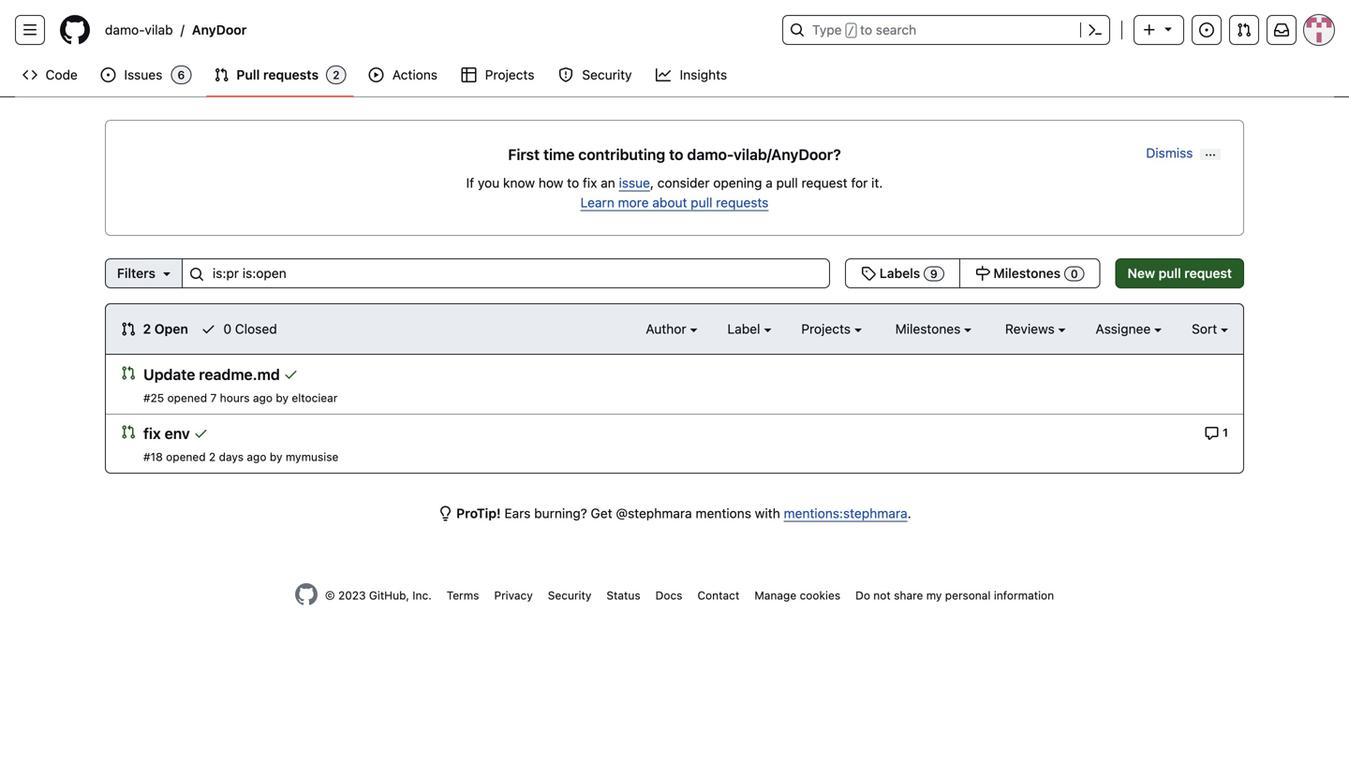 Task type: locate. For each thing, give the bounding box(es) containing it.
2 horizontal spatial 2
[[333, 68, 340, 82]]

success: contributor license agreement is signed. image
[[283, 367, 298, 382], [193, 426, 208, 441]]

0 horizontal spatial to
[[567, 175, 579, 191]]

ago right 'hours'
[[253, 392, 273, 405]]

triangle down image
[[1161, 21, 1176, 36], [159, 266, 174, 281]]

author button
[[646, 319, 697, 339]]

©
[[325, 589, 335, 602]]

1 vertical spatial success: contributor license agreement is signed. image
[[193, 426, 208, 441]]

cookies
[[800, 589, 840, 602]]

damo- up issue opened image
[[105, 22, 145, 37]]

1 vertical spatial pull
[[691, 195, 712, 210]]

check image
[[201, 322, 216, 337]]

1 vertical spatial fix
[[143, 425, 161, 443]]

success: contributor license agreement is signed. image right the env
[[193, 426, 208, 441]]

1 horizontal spatial /
[[848, 24, 854, 37]]

1 vertical spatial 2
[[143, 321, 151, 337]]

pull right "a"
[[776, 175, 798, 191]]

open pull request image left update
[[121, 366, 136, 381]]

opened
[[167, 392, 207, 405], [166, 451, 206, 464]]

1 vertical spatial 0
[[223, 321, 231, 337]]

#25
[[143, 392, 164, 405]]

9
[[930, 267, 938, 281]]

new pull request
[[1128, 266, 1232, 281]]

issues
[[124, 67, 162, 82]]

1 horizontal spatial triangle down image
[[1161, 21, 1176, 36]]

triangle down image right plus icon
[[1161, 21, 1176, 36]]

1 vertical spatial by
[[270, 451, 282, 464]]

consider
[[657, 175, 710, 191]]

1 horizontal spatial milestones
[[993, 266, 1061, 281]]

1 open pull request element from the top
[[121, 365, 136, 381]]

0 vertical spatial open pull request image
[[121, 366, 136, 381]]

mymusise
[[286, 451, 339, 464]]

table image
[[461, 67, 476, 82]]

security right shield icon
[[582, 67, 632, 82]]

2 left the 'days'
[[209, 451, 216, 464]]

damo-vilab / anydoor
[[105, 22, 247, 37]]

1 horizontal spatial requests
[[716, 195, 769, 210]]

open pull request element left fix env
[[121, 424, 136, 440]]

0 horizontal spatial projects
[[485, 67, 534, 82]]

git pull request image left notifications image
[[1237, 22, 1252, 37]]

.
[[908, 506, 911, 521]]

damo-
[[105, 22, 145, 37], [687, 146, 734, 163]]

triangle down image left search icon on the left top of page
[[159, 266, 174, 281]]

1 vertical spatial git pull request image
[[214, 67, 229, 82]]

1 horizontal spatial request
[[1185, 266, 1232, 281]]

projects inside popup button
[[801, 321, 854, 337]]

security left status link
[[548, 589, 592, 602]]

1 horizontal spatial 0
[[1071, 267, 1078, 281]]

1 vertical spatial open pull request image
[[121, 425, 136, 440]]

a
[[766, 175, 773, 191]]

0 horizontal spatial damo-
[[105, 22, 145, 37]]

0 horizontal spatial 2
[[143, 321, 151, 337]]

1 vertical spatial milestones
[[895, 321, 964, 337]]

if you know how to fix an issue ,           consider opening a pull request for it. learn more about pull requests
[[466, 175, 883, 210]]

0 vertical spatial 0
[[1071, 267, 1078, 281]]

© 2023 github, inc.
[[325, 589, 432, 602]]

how
[[539, 175, 563, 191]]

to left the search
[[860, 22, 872, 37]]

know
[[503, 175, 535, 191]]

1 horizontal spatial damo-
[[687, 146, 734, 163]]

ago right the 'days'
[[247, 451, 266, 464]]

git pull request image
[[1237, 22, 1252, 37], [214, 67, 229, 82]]

1 open pull request image from the top
[[121, 366, 136, 381]]

homepage image
[[295, 584, 317, 606]]

0 horizontal spatial milestones
[[895, 321, 964, 337]]

type / to search
[[812, 22, 916, 37]]

manage cookies
[[754, 589, 840, 602]]

2 open pull request element from the top
[[121, 424, 136, 440]]

contact
[[697, 589, 739, 602]]

privacy
[[494, 589, 533, 602]]

damo- up consider on the top of the page
[[687, 146, 734, 163]]

1 vertical spatial opened
[[166, 451, 206, 464]]

contributing
[[578, 146, 665, 163]]

do
[[855, 589, 870, 602]]

more
[[618, 195, 649, 210]]

2 vertical spatial pull
[[1159, 266, 1181, 281]]

closed
[[235, 321, 277, 337]]

0 horizontal spatial request
[[802, 175, 848, 191]]

0 vertical spatial opened
[[167, 392, 207, 405]]

filters
[[117, 266, 155, 281]]

0 left new on the right of the page
[[1071, 267, 1078, 281]]

labels 9
[[876, 266, 938, 281]]

0 vertical spatial by
[[276, 392, 289, 405]]

/ right the vilab
[[180, 22, 184, 37]]

2 horizontal spatial to
[[860, 22, 872, 37]]

actions
[[392, 67, 438, 82]]

an
[[601, 175, 615, 191]]

security
[[582, 67, 632, 82], [548, 589, 592, 602]]

new
[[1128, 266, 1155, 281]]

2
[[333, 68, 340, 82], [143, 321, 151, 337], [209, 451, 216, 464]]

projects right label popup button
[[801, 321, 854, 337]]

dismiss
[[1146, 145, 1193, 161]]

command palette image
[[1088, 22, 1103, 37]]

open pull request image left fix env
[[121, 425, 136, 440]]

requests down opening
[[716, 195, 769, 210]]

0 vertical spatial security
[[582, 67, 632, 82]]

1 vertical spatial requests
[[716, 195, 769, 210]]

issue link
[[619, 175, 650, 191]]

labels
[[880, 266, 920, 281]]

0 vertical spatial 2
[[333, 68, 340, 82]]

2 horizontal spatial pull
[[1159, 266, 1181, 281]]

new pull request link
[[1115, 259, 1244, 289]]

0 horizontal spatial /
[[180, 22, 184, 37]]

label button
[[727, 319, 771, 339]]

0 vertical spatial open pull request element
[[121, 365, 136, 381]]

1 vertical spatial triangle down image
[[159, 266, 174, 281]]

opened for env
[[166, 451, 206, 464]]

personal
[[945, 589, 991, 602]]

0 vertical spatial success: contributor license agreement is signed. image
[[283, 367, 298, 382]]

git pull request image
[[121, 322, 136, 337]]

2 open pull request image from the top
[[121, 425, 136, 440]]

0 horizontal spatial success: contributor license agreement is signed. image
[[193, 426, 208, 441]]

security link left status link
[[548, 589, 592, 602]]

by for env
[[270, 451, 282, 464]]

opening
[[713, 175, 762, 191]]

fix env link
[[143, 425, 190, 443]]

fix inside if you know how to fix an issue ,           consider opening a pull request for it. learn more about pull requests
[[583, 175, 597, 191]]

list containing damo-vilab / anydoor
[[97, 15, 771, 45]]

code link
[[15, 61, 86, 89]]

0 right check icon
[[223, 321, 231, 337]]

to inside if you know how to fix an issue ,           consider opening a pull request for it. learn more about pull requests
[[567, 175, 579, 191]]

insights
[[680, 67, 727, 82]]

terms link
[[447, 589, 479, 602]]

1 vertical spatial ago
[[247, 451, 266, 464]]

0 vertical spatial requests
[[263, 67, 319, 82]]

2 right git pull request icon
[[143, 321, 151, 337]]

graph image
[[656, 67, 671, 82]]

pull
[[776, 175, 798, 191], [691, 195, 712, 210], [1159, 266, 1181, 281]]

my
[[926, 589, 942, 602]]

pull right new on the right of the page
[[1159, 266, 1181, 281]]

damo- inside the damo-vilab / anydoor
[[105, 22, 145, 37]]

0 vertical spatial ago
[[253, 392, 273, 405]]

issue opened image
[[101, 67, 116, 82]]

env
[[165, 425, 190, 443]]

0 horizontal spatial 0
[[223, 321, 231, 337]]

anydoor
[[192, 22, 247, 37]]

0 vertical spatial pull
[[776, 175, 798, 191]]

share
[[894, 589, 923, 602]]

homepage image
[[60, 15, 90, 45]]

author
[[646, 321, 690, 337]]

damo-vilab link
[[97, 15, 180, 45]]

1 vertical spatial request
[[1185, 266, 1232, 281]]

anydoor link
[[184, 15, 254, 45]]

fix left an
[[583, 175, 597, 191]]

milestones inside issue element
[[993, 266, 1061, 281]]

issue
[[619, 175, 650, 191]]

milestones 0
[[990, 266, 1078, 281]]

2 vertical spatial 2
[[209, 451, 216, 464]]

requests
[[263, 67, 319, 82], [716, 195, 769, 210]]

to right how at the left top
[[567, 175, 579, 191]]

fix
[[583, 175, 597, 191], [143, 425, 161, 443]]

1 horizontal spatial git pull request image
[[1237, 22, 1252, 37]]

2 vertical spatial to
[[567, 175, 579, 191]]

,
[[650, 175, 654, 191]]

milestones right "milestone" icon
[[993, 266, 1061, 281]]

learn
[[580, 195, 614, 210]]

0 vertical spatial fix
[[583, 175, 597, 191]]

1 horizontal spatial to
[[669, 146, 683, 163]]

git pull request image left pull
[[214, 67, 229, 82]]

open pull request element left update
[[121, 365, 136, 381]]

1 horizontal spatial fix
[[583, 175, 597, 191]]

milestones inside popup button
[[895, 321, 964, 337]]

list
[[97, 15, 771, 45]]

/ right type
[[848, 24, 854, 37]]

not
[[873, 589, 891, 602]]

security link
[[551, 61, 641, 89], [548, 589, 592, 602]]

1 horizontal spatial pull
[[776, 175, 798, 191]]

by left the eltociear
[[276, 392, 289, 405]]

2 left play image
[[333, 68, 340, 82]]

if
[[466, 175, 474, 191]]

None search field
[[105, 259, 1100, 289]]

vilab/anydoor?
[[734, 146, 841, 163]]

projects
[[485, 67, 534, 82], [801, 321, 854, 337]]

open pull request image
[[121, 366, 136, 381], [121, 425, 136, 440]]

ago for update readme.md
[[253, 392, 273, 405]]

0 horizontal spatial git pull request image
[[214, 67, 229, 82]]

fix up #18
[[143, 425, 161, 443]]

1 vertical spatial open pull request element
[[121, 424, 136, 440]]

by left mymusise link
[[270, 451, 282, 464]]

opened left "7"
[[167, 392, 207, 405]]

success: contributor license agreement is signed. image up the eltociear
[[283, 367, 298, 382]]

milestones down 9
[[895, 321, 964, 337]]

to up consider on the top of the page
[[669, 146, 683, 163]]

1 vertical spatial security
[[548, 589, 592, 602]]

shield image
[[558, 67, 573, 82]]

filters button
[[105, 259, 183, 289]]

0 vertical spatial to
[[860, 22, 872, 37]]

label
[[727, 321, 764, 337]]

Issues search field
[[182, 259, 830, 289]]

2 for 2 open
[[143, 321, 151, 337]]

0 vertical spatial git pull request image
[[1237, 22, 1252, 37]]

0 vertical spatial projects
[[485, 67, 534, 82]]

1 horizontal spatial projects
[[801, 321, 854, 337]]

notifications image
[[1274, 22, 1289, 37]]

projects right the table icon
[[485, 67, 534, 82]]

projects link
[[454, 61, 543, 89]]

actions link
[[361, 61, 446, 89]]

vilab
[[145, 22, 173, 37]]

0
[[1071, 267, 1078, 281], [223, 321, 231, 337]]

security link left graph image
[[551, 61, 641, 89]]

ago for fix env
[[247, 451, 266, 464]]

insights link
[[648, 61, 736, 89]]

1 vertical spatial damo-
[[687, 146, 734, 163]]

requests right pull
[[263, 67, 319, 82]]

/
[[180, 22, 184, 37], [848, 24, 854, 37]]

pull down consider on the top of the page
[[691, 195, 712, 210]]

request up sort
[[1185, 266, 1232, 281]]

2 open
[[140, 321, 188, 337]]

request left for
[[802, 175, 848, 191]]

0 vertical spatial request
[[802, 175, 848, 191]]

0 closed link
[[201, 319, 277, 339]]

play image
[[369, 67, 384, 82]]

1 vertical spatial projects
[[801, 321, 854, 337]]

requests inside if you know how to fix an issue ,           consider opening a pull request for it. learn more about pull requests
[[716, 195, 769, 210]]

milestone image
[[975, 266, 990, 281]]

0 vertical spatial damo-
[[105, 22, 145, 37]]

open pull request element
[[121, 365, 136, 381], [121, 424, 136, 440]]

projects button
[[801, 319, 862, 339]]

git pull request image for issue opened image
[[214, 67, 229, 82]]

0 vertical spatial milestones
[[993, 266, 1061, 281]]

0 horizontal spatial triangle down image
[[159, 266, 174, 281]]

open
[[154, 321, 188, 337]]

opened down the env
[[166, 451, 206, 464]]

1 horizontal spatial success: contributor license agreement is signed. image
[[283, 367, 298, 382]]



Task type: vqa. For each thing, say whether or not it's contained in the screenshot.
middle "of"
no



Task type: describe. For each thing, give the bounding box(es) containing it.
none search field containing filters
[[105, 259, 1100, 289]]

with
[[755, 506, 780, 521]]

0 horizontal spatial pull
[[691, 195, 712, 210]]

/ inside type / to search
[[848, 24, 854, 37]]

1 vertical spatial to
[[669, 146, 683, 163]]

open pull request image for fix env
[[121, 425, 136, 440]]

code image
[[22, 67, 37, 82]]

success: contributor license agreement is signed. image for env
[[193, 426, 208, 441]]

dismiss ...
[[1146, 145, 1216, 161]]

about
[[652, 195, 687, 210]]

milestones for milestones 0
[[993, 266, 1061, 281]]

reviews
[[1005, 321, 1058, 337]]

sort button
[[1192, 319, 1228, 339]]

do not share my personal information button
[[855, 587, 1054, 604]]

time
[[543, 146, 575, 163]]

milestones button
[[895, 319, 972, 339]]

update readme.md
[[143, 366, 280, 384]]

you
[[478, 175, 500, 191]]

information
[[994, 589, 1054, 602]]

open pull request element for fix
[[121, 424, 136, 440]]

tag image
[[861, 266, 876, 281]]

fix env
[[143, 425, 190, 443]]

/ inside the damo-vilab / anydoor
[[180, 22, 184, 37]]

6
[[178, 68, 185, 82]]

hours
[[220, 392, 250, 405]]

0 vertical spatial security link
[[551, 61, 641, 89]]

terms
[[447, 589, 479, 602]]

...
[[1205, 145, 1216, 158]]

issue opened image
[[1199, 22, 1214, 37]]

days
[[219, 451, 244, 464]]

issue element
[[845, 259, 1100, 289]]

1 link
[[1204, 424, 1228, 441]]

protip!
[[456, 506, 501, 521]]

2023
[[338, 589, 366, 602]]

search
[[876, 22, 916, 37]]

first
[[508, 146, 540, 163]]

get
[[591, 506, 612, 521]]

mymusise link
[[286, 451, 339, 464]]

2 open link
[[121, 319, 188, 339]]

sort
[[1192, 321, 1217, 337]]

1 horizontal spatial 2
[[209, 451, 216, 464]]

update
[[143, 366, 195, 384]]

Search all issues text field
[[182, 259, 830, 289]]

git pull request image for issue opened icon
[[1237, 22, 1252, 37]]

@stephmara
[[616, 506, 692, 521]]

docs link
[[655, 589, 682, 602]]

burning?
[[534, 506, 587, 521]]

inc.
[[412, 589, 432, 602]]

comment image
[[1204, 426, 1219, 441]]

2 for 2
[[333, 68, 340, 82]]

protip! ears burning? get @stephmara mentions with mentions:stephmara .
[[456, 506, 911, 521]]

manage
[[754, 589, 797, 602]]

pull
[[236, 67, 260, 82]]

plus image
[[1142, 22, 1157, 37]]

docs
[[655, 589, 682, 602]]

1 vertical spatial security link
[[548, 589, 592, 602]]

milestones for milestones
[[895, 321, 964, 337]]

mentions:stephmara link
[[784, 506, 908, 521]]

by for readme.md
[[276, 392, 289, 405]]

opened for readme.md
[[167, 392, 207, 405]]

learn more about pull requests link
[[580, 195, 769, 210]]

request inside if you know how to fix an issue ,           consider opening a pull request for it. learn more about pull requests
[[802, 175, 848, 191]]

eltociear
[[292, 392, 338, 405]]

open pull request image for update readme.md
[[121, 366, 136, 381]]

light bulb image
[[438, 506, 453, 521]]

success: contributor license agreement is signed. image for readme.md
[[283, 367, 298, 382]]

code
[[45, 67, 78, 82]]

0 inside milestones 0
[[1071, 267, 1078, 281]]

first time contributing to damo-vilab/anydoor?
[[508, 146, 841, 163]]

contact link
[[697, 589, 739, 602]]

0 horizontal spatial fix
[[143, 425, 161, 443]]

github,
[[369, 589, 409, 602]]

0 vertical spatial triangle down image
[[1161, 21, 1176, 36]]

#18
[[143, 451, 163, 464]]

eltociear link
[[292, 392, 338, 405]]

0 horizontal spatial requests
[[263, 67, 319, 82]]

update readme.md link
[[143, 366, 280, 384]]

manage cookies button
[[754, 587, 840, 604]]

privacy link
[[494, 589, 533, 602]]

do not share my personal information
[[855, 589, 1054, 602]]

search image
[[189, 267, 204, 282]]

type
[[812, 22, 842, 37]]

open pull request element for update
[[121, 365, 136, 381]]

mentions
[[696, 506, 751, 521]]

pull requests
[[236, 67, 319, 82]]

assignee
[[1096, 321, 1154, 337]]

status link
[[607, 589, 640, 602]]

status
[[607, 589, 640, 602]]

triangle down image inside filters popup button
[[159, 266, 174, 281]]

7
[[210, 392, 217, 405]]

readme.md
[[199, 366, 280, 384]]



